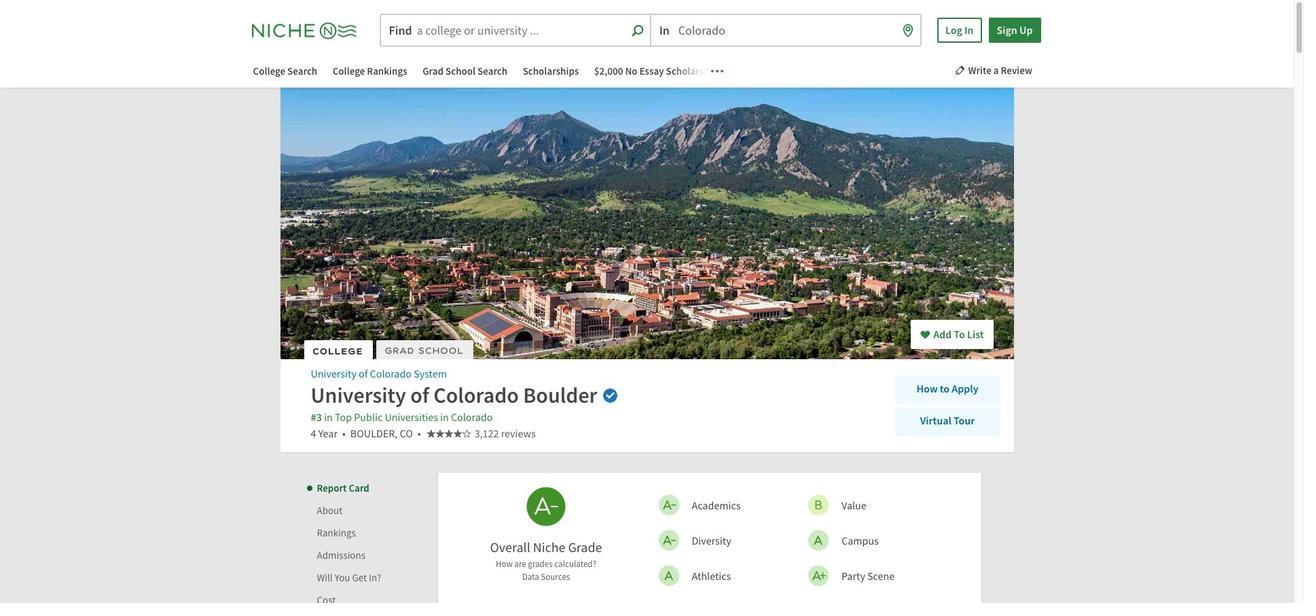Task type: vqa. For each thing, say whether or not it's contained in the screenshot.
Colorado text field
yes



Task type: describe. For each thing, give the bounding box(es) containing it.
report card element
[[313, 473, 982, 604]]

pencil image
[[955, 65, 965, 75]]

a college or university ... text field
[[381, 15, 650, 46]]

profile header image
[[280, 88, 1014, 360]]

meatball image
[[711, 65, 723, 77]]



Task type: locate. For each thing, give the bounding box(es) containing it.
niche home image
[[252, 19, 367, 42]]

banner links element
[[240, 63, 729, 81]]

Colorado text field
[[652, 15, 921, 46]]



